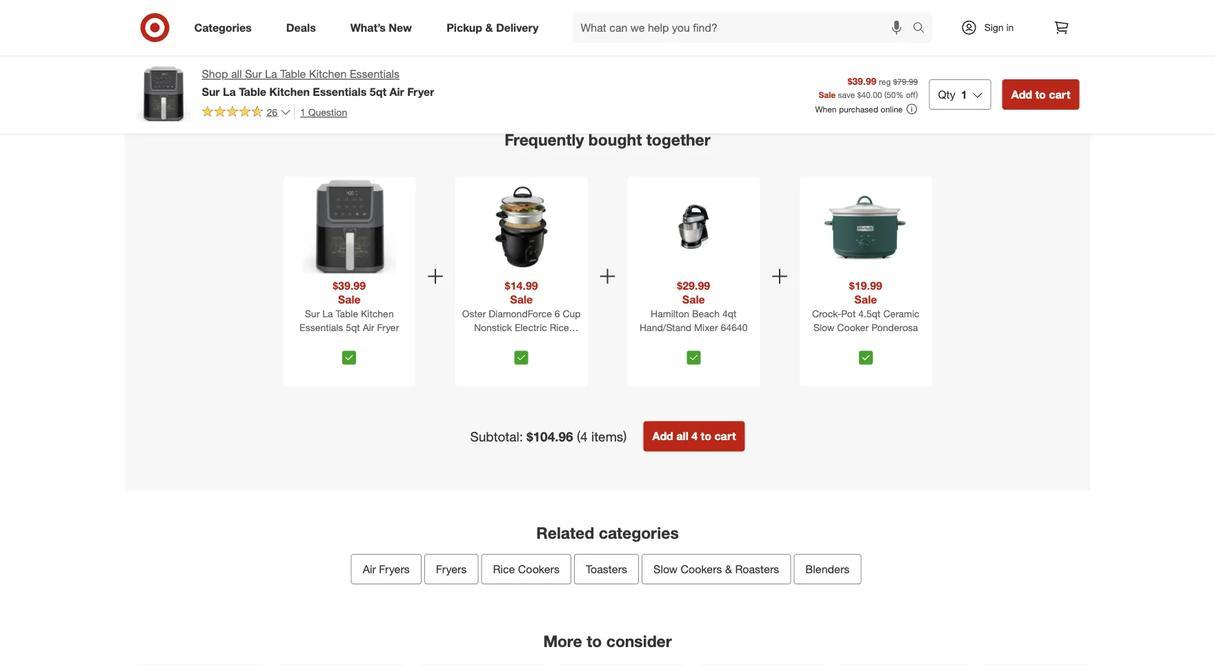 Task type: describe. For each thing, give the bounding box(es) containing it.
bought
[[588, 130, 642, 149]]

air fryers link
[[351, 554, 422, 585]]

nonstick
[[474, 321, 512, 333]]

toasters link
[[574, 554, 639, 585]]

when
[[815, 104, 837, 114]]

sur for shop all sur la table kitchen essentials sur la table kitchen essentials 5qt air fryer
[[245, 67, 262, 81]]

1 fryers from the left
[[379, 562, 410, 576]]

what's
[[350, 21, 386, 34]]

ceramic
[[883, 307, 920, 319]]

oster diamondforce 6 cup nonstick  electric rice cooker - black link
[[458, 307, 585, 347]]

purchased
[[839, 104, 878, 114]]

4
[[692, 429, 698, 443]]

slow cookers & roasters
[[654, 562, 779, 576]]

64640
[[721, 321, 748, 333]]

(4
[[577, 428, 588, 444]]

crock-pot 4.5qt ceramic slow cooker ponderosa image
[[819, 180, 913, 274]]

mixer
[[694, 321, 718, 333]]

slow cookers & roasters link
[[642, 554, 791, 585]]

hand/stand
[[640, 321, 692, 333]]

black
[[530, 335, 554, 347]]

$39.99 sale sur la table kitchen essentials 5qt air fryer
[[300, 279, 399, 333]]

$29.99 sale hamilton beach 4qt hand/stand mixer 64640
[[640, 279, 748, 333]]

$14.99
[[505, 279, 538, 293]]

online
[[881, 104, 903, 114]]

save
[[838, 89, 855, 100]]

kitchen for shop all sur la table kitchen essentials sur la table kitchen essentials 5qt air fryer
[[309, 67, 347, 81]]

when purchased online
[[815, 104, 903, 114]]

5qt inside shop all sur la table kitchen essentials sur la table kitchen essentials 5qt air fryer
[[370, 85, 386, 98]]

frequently bought together
[[505, 130, 711, 149]]

sur la table kitchen essentials 5qt air fryer image
[[303, 180, 396, 274]]

1 vertical spatial sur
[[202, 85, 220, 98]]

ponderosa
[[872, 321, 918, 333]]

toasters
[[586, 562, 627, 576]]

4.5qt
[[859, 307, 881, 319]]

oster
[[462, 307, 486, 319]]

rice inside $14.99 sale oster diamondforce 6 cup nonstick  electric rice cooker - black
[[550, 321, 569, 333]]

hamilton beach 4qt hand/stand mixer 64640 link
[[630, 307, 757, 345]]

shop all sur la table kitchen essentials sur la table kitchen essentials 5qt air fryer
[[202, 67, 434, 98]]

all for add
[[677, 429, 689, 443]]

crock-
[[812, 307, 841, 319]]

question
[[308, 106, 347, 118]]

0 horizontal spatial &
[[485, 21, 493, 34]]

essentials for shop all sur la table kitchen essentials sur la table kitchen essentials 5qt air fryer
[[350, 67, 400, 81]]

reg
[[879, 76, 891, 87]]

pickup & delivery link
[[435, 12, 556, 43]]

sale for $29.99
[[682, 293, 705, 306]]

fryer inside shop all sur la table kitchen essentials sur la table kitchen essentials 5qt air fryer
[[407, 85, 434, 98]]

consider
[[606, 632, 672, 651]]

1 horizontal spatial 1
[[961, 88, 967, 101]]

sur for $39.99 sale sur la table kitchen essentials 5qt air fryer
[[305, 307, 320, 319]]

sign in
[[985, 21, 1014, 33]]

more to consider
[[543, 632, 672, 651]]

1 vertical spatial la
[[223, 85, 236, 98]]

diamondforce
[[489, 307, 552, 319]]

cart inside button
[[715, 429, 736, 443]]

sur la table kitchen essentials 5qt air fryer link
[[286, 307, 413, 345]]

air inside the $39.99 sale sur la table kitchen essentials 5qt air fryer
[[363, 321, 374, 333]]

cup
[[563, 307, 581, 319]]

(
[[885, 89, 887, 100]]

5qt inside the $39.99 sale sur la table kitchen essentials 5qt air fryer
[[346, 321, 360, 333]]

26 link
[[202, 104, 291, 121]]

new
[[389, 21, 412, 34]]

air fryers
[[363, 562, 410, 576]]

subtotal:
[[470, 428, 523, 444]]

1 vertical spatial essentials
[[313, 85, 367, 98]]

what's new link
[[339, 12, 429, 43]]

qty
[[938, 88, 956, 101]]

together
[[646, 130, 711, 149]]

$39.99 for reg
[[848, 75, 877, 87]]

search button
[[906, 12, 940, 46]]

1 vertical spatial table
[[239, 85, 266, 98]]

crock-pot 4.5qt ceramic slow cooker ponderosa link
[[803, 307, 929, 345]]

more
[[543, 632, 582, 651]]

hamilton beach 4qt hand/stand mixer 64640 image
[[647, 180, 741, 274]]

frequently
[[505, 130, 584, 149]]

sale for $19.99
[[855, 293, 877, 306]]

fryer inside the $39.99 sale sur la table kitchen essentials 5qt air fryer
[[377, 321, 399, 333]]

table for shop all sur la table kitchen essentials sur la table kitchen essentials 5qt air fryer
[[280, 67, 306, 81]]

deals
[[286, 21, 316, 34]]

%
[[896, 89, 904, 100]]

rice cookers
[[493, 562, 560, 576]]

to inside add all 4 to cart button
[[701, 429, 711, 443]]

off
[[906, 89, 916, 100]]

roasters
[[735, 562, 779, 576]]

image of sur la table kitchen essentials 5qt air fryer image
[[136, 66, 191, 121]]

1 vertical spatial &
[[725, 562, 732, 576]]

what's new
[[350, 21, 412, 34]]

1 vertical spatial kitchen
[[269, 85, 310, 98]]

50
[[887, 89, 896, 100]]

1 question link
[[294, 104, 347, 120]]

2 vertical spatial air
[[363, 562, 376, 576]]

$39.99 for sale
[[333, 279, 366, 293]]

hamilton
[[651, 307, 689, 319]]



Task type: vqa. For each thing, say whether or not it's contained in the screenshot.


Task type: locate. For each thing, give the bounding box(es) containing it.
0 vertical spatial cooker
[[837, 321, 869, 333]]

pot
[[841, 307, 856, 319]]

1 horizontal spatial &
[[725, 562, 732, 576]]

la inside the $39.99 sale sur la table kitchen essentials 5qt air fryer
[[322, 307, 333, 319]]

cookers down related
[[518, 562, 560, 576]]

in
[[1007, 21, 1014, 33]]

rice right fryers link
[[493, 562, 515, 576]]

1 vertical spatial air
[[363, 321, 374, 333]]

air inside shop all sur la table kitchen essentials sur la table kitchen essentials 5qt air fryer
[[390, 85, 404, 98]]

2 horizontal spatial sur
[[305, 307, 320, 319]]

0 horizontal spatial cooker
[[489, 335, 521, 347]]

0 vertical spatial table
[[280, 67, 306, 81]]

1 left question
[[300, 106, 306, 118]]

What can we help you find? suggestions appear below search field
[[572, 12, 916, 43]]

cookers left roasters
[[681, 562, 722, 576]]

categories
[[194, 21, 252, 34]]

sale for $39.99
[[338, 293, 361, 306]]

0 horizontal spatial all
[[231, 67, 242, 81]]

0 vertical spatial slow
[[814, 321, 835, 333]]

sale up sur la table kitchen essentials 5qt air fryer link
[[338, 293, 361, 306]]

2 vertical spatial kitchen
[[361, 307, 394, 319]]

1 vertical spatial slow
[[654, 562, 678, 576]]

add
[[150, 6, 166, 16], [572, 6, 588, 16], [713, 6, 729, 16], [854, 6, 870, 16], [1011, 88, 1032, 101], [653, 429, 673, 443]]

1 vertical spatial cooker
[[489, 335, 521, 347]]

cooker down nonstick
[[489, 335, 521, 347]]

1 vertical spatial 1
[[300, 106, 306, 118]]

$79.99
[[893, 76, 918, 87]]

$14.99 sale oster diamondforce 6 cup nonstick  electric rice cooker - black
[[462, 279, 581, 347]]

cooker down "pot"
[[837, 321, 869, 333]]

slow down categories
[[654, 562, 678, 576]]

qty 1
[[938, 88, 967, 101]]

-
[[523, 335, 527, 347]]

1 horizontal spatial fryer
[[407, 85, 434, 98]]

0 horizontal spatial 5qt
[[346, 321, 360, 333]]

sign in link
[[949, 12, 1036, 43]]

pickup
[[447, 21, 482, 34]]

sale down $14.99
[[510, 293, 533, 306]]

1 horizontal spatial cooker
[[837, 321, 869, 333]]

all left the 4 at the bottom right
[[677, 429, 689, 443]]

5qt
[[370, 85, 386, 98], [346, 321, 360, 333]]

sign
[[985, 21, 1004, 33]]

1 vertical spatial fryer
[[377, 321, 399, 333]]

la for shop all sur la table kitchen essentials sur la table kitchen essentials 5qt air fryer
[[265, 67, 277, 81]]

shop
[[202, 67, 228, 81]]

sale down $19.99
[[855, 293, 877, 306]]

0 vertical spatial essentials
[[350, 67, 400, 81]]

1 horizontal spatial slow
[[814, 321, 835, 333]]

0 horizontal spatial fryers
[[379, 562, 410, 576]]

$19.99
[[849, 279, 882, 293]]

deals link
[[274, 12, 333, 43]]

1 horizontal spatial 5qt
[[370, 85, 386, 98]]

40.00
[[861, 89, 882, 100]]

1 vertical spatial rice
[[493, 562, 515, 576]]

2 vertical spatial la
[[322, 307, 333, 319]]

categories
[[599, 523, 679, 543]]

sale inside the $29.99 sale hamilton beach 4qt hand/stand mixer 64640
[[682, 293, 705, 306]]

slow
[[814, 321, 835, 333], [654, 562, 678, 576]]

26
[[267, 106, 277, 118]]

related categories
[[536, 523, 679, 543]]

fryer
[[407, 85, 434, 98], [377, 321, 399, 333]]

1 horizontal spatial $39.99
[[848, 75, 877, 87]]

0 horizontal spatial slow
[[654, 562, 678, 576]]

1 horizontal spatial sur
[[245, 67, 262, 81]]

$39.99 reg $79.99 sale save $ 40.00 ( 50 % off )
[[819, 75, 918, 100]]

add all 4 to cart button
[[644, 421, 745, 452]]

sale
[[819, 89, 836, 100], [338, 293, 361, 306], [510, 293, 533, 306], [682, 293, 705, 306], [855, 293, 877, 306]]

$39.99 inside the $39.99 sale sur la table kitchen essentials 5qt air fryer
[[333, 279, 366, 293]]

0 horizontal spatial table
[[239, 85, 266, 98]]

2 fryers from the left
[[436, 562, 467, 576]]

0 vertical spatial sur
[[245, 67, 262, 81]]

$19.99 sale crock-pot 4.5qt ceramic slow cooker ponderosa
[[812, 279, 920, 333]]

blenders
[[806, 562, 850, 576]]

cooker inside $19.99 sale crock-pot 4.5qt ceramic slow cooker ponderosa
[[837, 321, 869, 333]]

0 horizontal spatial 1
[[300, 106, 306, 118]]

table inside the $39.99 sale sur la table kitchen essentials 5qt air fryer
[[336, 307, 358, 319]]

1 question
[[300, 106, 347, 118]]

la
[[265, 67, 277, 81], [223, 85, 236, 98], [322, 307, 333, 319]]

essentials for $39.99 sale sur la table kitchen essentials 5qt air fryer
[[300, 321, 343, 333]]

2 vertical spatial essentials
[[300, 321, 343, 333]]

table for $39.99 sale sur la table kitchen essentials 5qt air fryer
[[336, 307, 358, 319]]

2 vertical spatial sur
[[305, 307, 320, 319]]

0 vertical spatial la
[[265, 67, 277, 81]]

fryers right air fryers at the bottom left of page
[[436, 562, 467, 576]]

$39.99 up $
[[848, 75, 877, 87]]

kitchen inside the $39.99 sale sur la table kitchen essentials 5qt air fryer
[[361, 307, 394, 319]]

rice down 6
[[550, 321, 569, 333]]

0 vertical spatial rice
[[550, 321, 569, 333]]

1 vertical spatial all
[[677, 429, 689, 443]]

fryers link
[[424, 554, 479, 585]]

cooker
[[837, 321, 869, 333], [489, 335, 521, 347]]

0 vertical spatial $39.99
[[848, 75, 877, 87]]

add to cart button
[[144, 0, 201, 22], [566, 0, 623, 22], [707, 0, 764, 22], [848, 0, 905, 22], [1003, 79, 1080, 110]]

1 vertical spatial 5qt
[[346, 321, 360, 333]]

add inside button
[[653, 429, 673, 443]]

1 vertical spatial $39.99
[[333, 279, 366, 293]]

$39.99 up sur la table kitchen essentials 5qt air fryer link
[[333, 279, 366, 293]]

1
[[961, 88, 967, 101], [300, 106, 306, 118]]

electric
[[515, 321, 547, 333]]

blenders link
[[794, 554, 862, 585]]

0 vertical spatial all
[[231, 67, 242, 81]]

0 vertical spatial &
[[485, 21, 493, 34]]

beach
[[692, 307, 720, 319]]

1 horizontal spatial cookers
[[681, 562, 722, 576]]

0 horizontal spatial la
[[223, 85, 236, 98]]

all right shop
[[231, 67, 242, 81]]

add all 4 to cart
[[653, 429, 736, 443]]

0 horizontal spatial sur
[[202, 85, 220, 98]]

slow inside $19.99 sale crock-pot 4.5qt ceramic slow cooker ponderosa
[[814, 321, 835, 333]]

$
[[857, 89, 861, 100]]

kitchen for $39.99 sale sur la table kitchen essentials 5qt air fryer
[[361, 307, 394, 319]]

2 cookers from the left
[[681, 562, 722, 576]]

0 horizontal spatial cookers
[[518, 562, 560, 576]]

related
[[536, 523, 594, 543]]

subtotal: $104.96 (4 items)
[[470, 428, 627, 444]]

items)
[[591, 428, 627, 444]]

delivery
[[496, 21, 539, 34]]

sale inside the $39.99 sale sur la table kitchen essentials 5qt air fryer
[[338, 293, 361, 306]]

1 horizontal spatial la
[[265, 67, 277, 81]]

sale inside $14.99 sale oster diamondforce 6 cup nonstick  electric rice cooker - black
[[510, 293, 533, 306]]

2 horizontal spatial la
[[322, 307, 333, 319]]

sale down $29.99
[[682, 293, 705, 306]]

0 vertical spatial kitchen
[[309, 67, 347, 81]]

$29.99
[[677, 279, 710, 293]]

all inside button
[[677, 429, 689, 443]]

pickup & delivery
[[447, 21, 539, 34]]

add to cart
[[150, 6, 195, 16], [572, 6, 617, 16], [713, 6, 758, 16], [854, 6, 898, 16], [1011, 88, 1071, 101]]

0 horizontal spatial fryer
[[377, 321, 399, 333]]

& right pickup at the top
[[485, 21, 493, 34]]

table
[[280, 67, 306, 81], [239, 85, 266, 98], [336, 307, 358, 319]]

sur inside the $39.99 sale sur la table kitchen essentials 5qt air fryer
[[305, 307, 320, 319]]

& left roasters
[[725, 562, 732, 576]]

1 horizontal spatial fryers
[[436, 562, 467, 576]]

cooker inside $14.99 sale oster diamondforce 6 cup nonstick  electric rice cooker - black
[[489, 335, 521, 347]]

1 cookers from the left
[[518, 562, 560, 576]]

search
[[906, 22, 940, 36]]

0 vertical spatial fryer
[[407, 85, 434, 98]]

rice cookers link
[[481, 554, 571, 585]]

0 vertical spatial 1
[[961, 88, 967, 101]]

sale inside $19.99 sale crock-pot 4.5qt ceramic slow cooker ponderosa
[[855, 293, 877, 306]]

$104.96
[[527, 428, 573, 444]]

0 vertical spatial 5qt
[[370, 85, 386, 98]]

0 vertical spatial air
[[390, 85, 404, 98]]

1 right the qty
[[961, 88, 967, 101]]

sale for $14.99
[[510, 293, 533, 306]]

$39.99 inside $39.99 reg $79.99 sale save $ 40.00 ( 50 % off )
[[848, 75, 877, 87]]

0 horizontal spatial $39.99
[[333, 279, 366, 293]]

cookers for rice
[[518, 562, 560, 576]]

cookers
[[518, 562, 560, 576], [681, 562, 722, 576]]

oster diamondforce 6 cup nonstick  electric rice cooker - black image
[[475, 180, 568, 274]]

None checkbox
[[342, 351, 356, 365], [687, 351, 701, 365], [342, 351, 356, 365], [687, 351, 701, 365]]

sale inside $39.99 reg $79.99 sale save $ 40.00 ( 50 % off )
[[819, 89, 836, 100]]

essentials
[[350, 67, 400, 81], [313, 85, 367, 98], [300, 321, 343, 333]]

fryers left fryers link
[[379, 562, 410, 576]]

)
[[916, 89, 918, 100]]

0 horizontal spatial rice
[[493, 562, 515, 576]]

rice
[[550, 321, 569, 333], [493, 562, 515, 576]]

cart
[[178, 6, 195, 16], [601, 6, 617, 16], [741, 6, 758, 16], [882, 6, 898, 16], [1049, 88, 1071, 101], [715, 429, 736, 443]]

1 horizontal spatial table
[[280, 67, 306, 81]]

1 horizontal spatial all
[[677, 429, 689, 443]]

sale up when
[[819, 89, 836, 100]]

4qt
[[722, 307, 737, 319]]

cookers for slow
[[681, 562, 722, 576]]

la for $39.99 sale sur la table kitchen essentials 5qt air fryer
[[322, 307, 333, 319]]

essentials inside the $39.99 sale sur la table kitchen essentials 5qt air fryer
[[300, 321, 343, 333]]

all for shop
[[231, 67, 242, 81]]

None checkbox
[[515, 351, 528, 365], [859, 351, 873, 365], [515, 351, 528, 365], [859, 351, 873, 365]]

air
[[390, 85, 404, 98], [363, 321, 374, 333], [363, 562, 376, 576]]

all inside shop all sur la table kitchen essentials sur la table kitchen essentials 5qt air fryer
[[231, 67, 242, 81]]

categories link
[[183, 12, 269, 43]]

$39.99
[[848, 75, 877, 87], [333, 279, 366, 293]]

2 horizontal spatial table
[[336, 307, 358, 319]]

6
[[555, 307, 560, 319]]

slow down crock-
[[814, 321, 835, 333]]

2 vertical spatial table
[[336, 307, 358, 319]]

1 horizontal spatial rice
[[550, 321, 569, 333]]



